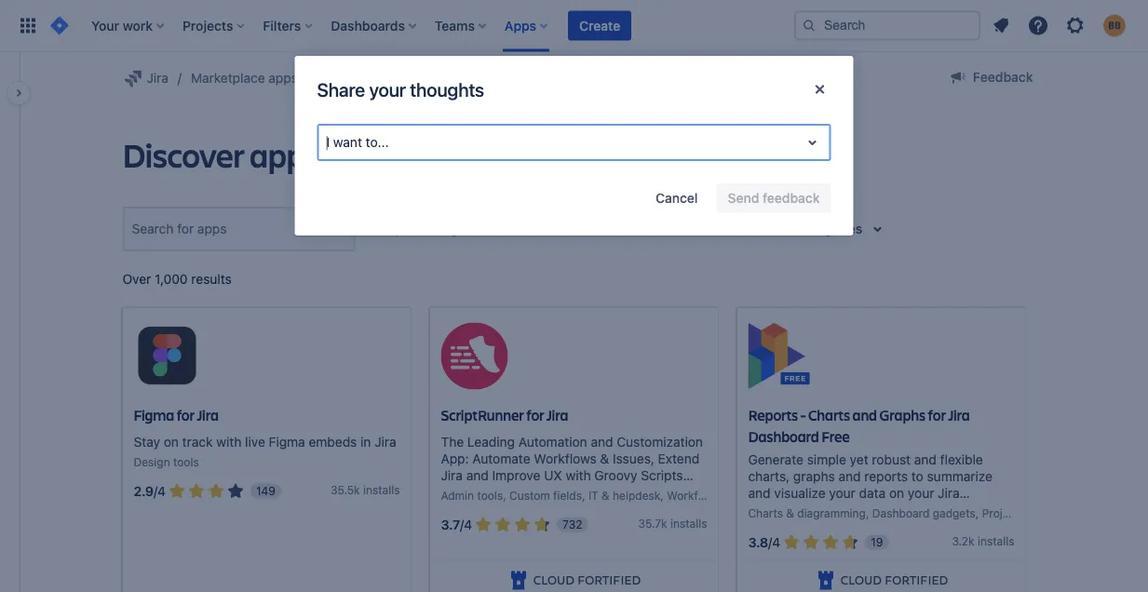 Task type: describe. For each thing, give the bounding box(es) containing it.
extend
[[658, 450, 699, 466]]

automation
[[518, 434, 587, 449]]

generate
[[748, 451, 803, 467]]

robust
[[872, 451, 911, 467]]

on inside generate simple yet robust and flexible charts, graphs and reports to summarize and visualize your data on your jira dashboards
[[889, 485, 904, 500]]

share
[[317, 79, 365, 101]]

, down data
[[866, 506, 869, 519]]

apps for discover
[[250, 132, 319, 176]]

it
[[588, 489, 598, 502]]

scriptrunner for jira
[[441, 405, 568, 424]]

discover
[[122, 132, 244, 176]]

customization
[[617, 434, 703, 449]]

figma for jira
[[134, 405, 219, 424]]

reports - charts and graphs for jira dashboard free
[[748, 405, 970, 446]]

3.8
[[748, 535, 768, 550]]

feedback button
[[936, 62, 1044, 92]]

scriptrunner for jira image
[[441, 323, 508, 390]]

-
[[800, 405, 806, 424]]

app:
[[441, 450, 469, 466]]

for inside reports - charts and graphs for jira dashboard free
[[928, 405, 946, 424]]

in
[[360, 434, 371, 449]]

figma inside stay on track with live figma embeds in jira design tools
[[269, 434, 305, 449]]

search image
[[802, 18, 817, 33]]

improve
[[492, 467, 540, 483]]

live
[[245, 434, 265, 449]]

jira inside the leading automation and customization app: automate workflows & issues, extend jira and improve ux with groovy scripts and jql
[[441, 467, 463, 483]]

3.7 / 4
[[441, 517, 472, 532]]

generate simple yet robust and flexible charts, graphs and reports to summarize and visualize your data on your jira dashboards
[[748, 451, 992, 517]]

automate
[[472, 450, 530, 466]]

jira up track
[[197, 405, 219, 424]]

, down improve
[[503, 489, 506, 502]]

yet
[[850, 451, 868, 467]]

jira left the marketplace
[[147, 70, 168, 86]]

to...
[[366, 135, 389, 150]]

1 vertical spatial tools
[[477, 489, 503, 502]]

jira up "cancel" button
[[607, 132, 655, 176]]

2 vertical spatial &
[[786, 506, 794, 519]]

for up free for all teams
[[562, 132, 601, 176]]

s for figma for jira
[[394, 483, 400, 496]]

cloud for charts
[[841, 571, 882, 589]]

tools inside stay on track with live figma embeds in jira design tools
[[173, 455, 199, 468]]

ux
[[544, 467, 562, 483]]

reports
[[864, 468, 908, 484]]

marketplace apps
[[191, 70, 298, 86]]

149
[[256, 485, 276, 498]]

feedback
[[973, 69, 1033, 85]]

& inside the leading automation and customization app: automate workflows & issues, extend jira and improve ux with groovy scripts and jql
[[600, 450, 609, 466]]

1,000
[[155, 271, 188, 287]]

graphs
[[793, 468, 835, 484]]

/ for scriptrunner for jira
[[460, 517, 464, 532]]

flexible
[[940, 451, 983, 467]]

stay on track with live figma embeds in jira design tools
[[134, 434, 396, 468]]

embeds
[[309, 434, 357, 449]]

issues,
[[613, 450, 654, 466]]

2.9 / 4
[[134, 483, 166, 499]]

gadgets
[[933, 506, 976, 519]]

the leading automation and customization app: automate workflows & issues, extend jira and improve ux with groovy scripts and jql
[[441, 434, 703, 499]]

marketplace apps link
[[191, 67, 298, 89]]

jira up automation
[[547, 405, 568, 424]]

track
[[182, 434, 213, 449]]

install for figma for jira
[[363, 483, 394, 496]]

and inside reports - charts and graphs for jira dashboard free
[[852, 405, 877, 424]]

visualize
[[774, 485, 825, 500]]

integrations
[[385, 132, 556, 176]]

all
[[591, 221, 604, 236]]

admin tools , custom fields , it & helpdesk , workflow
[[441, 489, 716, 502]]

workflows
[[534, 450, 596, 466]]

project
[[982, 506, 1019, 519]]

i want to...
[[326, 135, 389, 150]]

figma for jira image
[[134, 323, 201, 390]]

, left the it
[[582, 489, 585, 502]]

3.2k install s
[[952, 534, 1014, 547]]

management
[[1022, 506, 1091, 519]]

charts & diagramming , dashboard gadgets , project management
[[748, 506, 1091, 519]]

charts,
[[748, 468, 790, 484]]

primary element
[[11, 0, 794, 52]]

19
[[871, 536, 883, 549]]

to
[[911, 468, 923, 484]]

data
[[859, 485, 886, 500]]

helpdesk
[[613, 489, 660, 502]]

2.9
[[134, 483, 154, 499]]



Task type: vqa. For each thing, say whether or not it's contained in the screenshot.
THE TEAM at the top left of page
no



Task type: locate. For each thing, give the bounding box(es) containing it.
cloud fortified
[[533, 571, 641, 589], [841, 571, 948, 589]]

2 cloud from the left
[[841, 571, 882, 589]]

summarize
[[927, 468, 992, 484]]

on
[[164, 434, 179, 449], [889, 485, 904, 500]]

2 horizontal spatial s
[[1009, 534, 1014, 547]]

1 vertical spatial apps
[[250, 132, 319, 176]]

figma up the "stay" at the bottom left of the page
[[134, 405, 174, 424]]

0 horizontal spatial on
[[164, 434, 179, 449]]

Search for apps field
[[126, 212, 351, 246]]

2 vertical spatial install
[[978, 534, 1009, 547]]

cloud fortified for scriptrunner for jira
[[533, 571, 641, 589]]

1 cloud from the left
[[533, 571, 574, 589]]

cloud fortified app badge image
[[814, 569, 837, 592]]

0 horizontal spatial with
[[216, 434, 241, 449]]

0 vertical spatial 4
[[158, 483, 166, 499]]

graphs
[[879, 405, 926, 424]]

for for scriptrunner for jira
[[526, 405, 544, 424]]

s down the workflow
[[701, 517, 707, 530]]

/ down dashboards
[[768, 535, 772, 550]]

free inside reports - charts and graphs for jira dashboard free
[[821, 426, 850, 446]]

thoughts
[[410, 79, 484, 101]]

apps
[[268, 70, 298, 86], [250, 132, 319, 176]]

4 right '3.8' at the right of page
[[772, 535, 780, 550]]

1 horizontal spatial figma
[[269, 434, 305, 449]]

2 vertical spatial s
[[1009, 534, 1014, 547]]

s
[[394, 483, 400, 496], [701, 517, 707, 530], [1009, 534, 1014, 547]]

for up automation
[[526, 405, 544, 424]]

2 cloud fortified from the left
[[841, 571, 948, 589]]

1 horizontal spatial 4
[[464, 517, 472, 532]]

simple
[[807, 451, 846, 467]]

context icon image
[[122, 67, 145, 89], [122, 67, 145, 89]]

want
[[333, 135, 362, 150]]

install for reports - charts and graphs for jira dashboard free
[[978, 534, 1009, 547]]

35.5k install s
[[330, 483, 400, 496]]

dashboard down data
[[872, 506, 930, 519]]

cloud fortified down 732
[[533, 571, 641, 589]]

for left all
[[570, 221, 587, 236]]

dashboard down reports
[[748, 426, 819, 446]]

1 horizontal spatial install
[[670, 517, 701, 530]]

cloud for jira
[[533, 571, 574, 589]]

results
[[191, 271, 232, 287]]

2 vertical spatial 4
[[772, 535, 780, 550]]

1 cloud fortified from the left
[[533, 571, 641, 589]]

0 vertical spatial s
[[394, 483, 400, 496]]

1 horizontal spatial cloud
[[841, 571, 882, 589]]

leading
[[467, 434, 515, 449]]

1 horizontal spatial dashboard
[[872, 506, 930, 519]]

0 vertical spatial tools
[[173, 455, 199, 468]]

1 vertical spatial with
[[566, 467, 591, 483]]

0 vertical spatial /
[[154, 483, 158, 499]]

charts inside reports - charts and graphs for jira dashboard free
[[808, 405, 850, 424]]

s right 35.5k
[[394, 483, 400, 496]]

cloud fortified for reports - charts and graphs for jira dashboard free
[[841, 571, 948, 589]]

for right graphs
[[928, 405, 946, 424]]

jira right in
[[375, 434, 396, 449]]

admin
[[441, 489, 474, 502]]

fortified
[[577, 571, 641, 589], [885, 571, 948, 589]]

figma right live
[[269, 434, 305, 449]]

jira inside reports - charts and graphs for jira dashboard free
[[948, 405, 970, 424]]

0 vertical spatial figma
[[134, 405, 174, 424]]

1 vertical spatial figma
[[269, 434, 305, 449]]

& right the it
[[602, 489, 609, 502]]

for up track
[[177, 405, 195, 424]]

1 vertical spatial dashboard
[[872, 506, 930, 519]]

35.7k install s
[[638, 517, 707, 530]]

create
[[579, 18, 620, 33]]

dashboards
[[748, 502, 819, 517]]

732
[[562, 518, 582, 531]]

apps right the marketplace
[[268, 70, 298, 86]]

tools right admin
[[477, 489, 503, 502]]

with left live
[[216, 434, 241, 449]]

jira down summarize
[[938, 485, 960, 500]]

4 for reports - charts and graphs for jira dashboard free
[[772, 535, 780, 550]]

free up simple
[[821, 426, 850, 446]]

1 horizontal spatial s
[[701, 517, 707, 530]]

Search field
[[794, 11, 980, 41]]

marketplace
[[191, 70, 265, 86]]

& down visualize
[[786, 506, 794, 519]]

0 horizontal spatial free
[[540, 221, 567, 236]]

reports - charts and graphs for jira dashboard free image
[[748, 323, 815, 390]]

/ for reports - charts and graphs for jira dashboard free
[[768, 535, 772, 550]]

0 vertical spatial &
[[600, 450, 609, 466]]

apps left i
[[250, 132, 319, 176]]

fortified for scriptrunner for jira
[[577, 571, 641, 589]]

cloud fortified app badge image
[[507, 569, 530, 592]]

custom
[[509, 489, 550, 502]]

fortified down charts & diagramming , dashboard gadgets , project management
[[885, 571, 948, 589]]

/ for figma for jira
[[154, 483, 158, 499]]

your down to
[[908, 485, 934, 500]]

fields
[[553, 489, 582, 502]]

1 vertical spatial s
[[701, 517, 707, 530]]

2 horizontal spatial 4
[[772, 535, 780, 550]]

4 for figma for jira
[[158, 483, 166, 499]]

your
[[369, 79, 406, 101], [829, 485, 856, 500], [908, 485, 934, 500]]

scriptrunner
[[441, 405, 524, 424]]

1 horizontal spatial fortified
[[885, 571, 948, 589]]

2 fortified from the left
[[885, 571, 948, 589]]

0 horizontal spatial charts
[[748, 506, 783, 519]]

fortified down 732
[[577, 571, 641, 589]]

1 vertical spatial free
[[821, 426, 850, 446]]

1 horizontal spatial with
[[566, 467, 591, 483]]

3.7
[[441, 517, 460, 532]]

1 vertical spatial install
[[670, 517, 701, 530]]

0 vertical spatial free
[[540, 221, 567, 236]]

stay
[[134, 434, 160, 449]]

i
[[326, 135, 330, 150]]

2 horizontal spatial install
[[978, 534, 1009, 547]]

install down the workflow
[[670, 517, 701, 530]]

1 horizontal spatial charts
[[808, 405, 850, 424]]

your right share at the left
[[369, 79, 406, 101]]

install for scriptrunner for jira
[[670, 517, 701, 530]]

close modal image
[[809, 78, 831, 101]]

0 vertical spatial charts
[[808, 405, 850, 424]]

1 horizontal spatial free
[[821, 426, 850, 446]]

cancel
[[656, 190, 698, 206]]

0 horizontal spatial s
[[394, 483, 400, 496]]

over 1,000 results
[[122, 271, 232, 287]]

2 horizontal spatial /
[[768, 535, 772, 550]]

fortified for reports - charts and graphs for jira dashboard free
[[885, 571, 948, 589]]

over
[[122, 271, 151, 287]]

35.7k
[[638, 517, 667, 530]]

charts right "-"
[[808, 405, 850, 424]]

tools
[[173, 455, 199, 468], [477, 489, 503, 502]]

0 horizontal spatial your
[[369, 79, 406, 101]]

s down project
[[1009, 534, 1014, 547]]

apps for marketplace
[[268, 70, 298, 86]]

1 vertical spatial on
[[889, 485, 904, 500]]

cloud right cloud fortified app badge image
[[841, 571, 882, 589]]

cloud
[[533, 571, 574, 589], [841, 571, 882, 589]]

s for reports - charts and graphs for jira dashboard free
[[1009, 534, 1014, 547]]

groovy
[[594, 467, 637, 483]]

on down reports
[[889, 485, 904, 500]]

jira inside stay on track with live figma embeds in jira design tools
[[375, 434, 396, 449]]

4 for scriptrunner for jira
[[464, 517, 472, 532]]

for for figma for jira
[[177, 405, 195, 424]]

s for scriptrunner for jira
[[701, 517, 707, 530]]

0 horizontal spatial fortified
[[577, 571, 641, 589]]

0 horizontal spatial cloud
[[533, 571, 574, 589]]

reports
[[748, 405, 798, 424]]

1 horizontal spatial /
[[460, 517, 464, 532]]

2 horizontal spatial your
[[908, 485, 934, 500]]

, left project
[[976, 506, 979, 519]]

with inside the leading automation and customization app: automate workflows & issues, extend jira and improve ux with groovy scripts and jql
[[566, 467, 591, 483]]

0 vertical spatial on
[[164, 434, 179, 449]]

4 right 2.9
[[158, 483, 166, 499]]

jira software image
[[48, 14, 71, 37], [48, 14, 71, 37]]

diagramming
[[797, 506, 866, 519]]

/
[[154, 483, 158, 499], [460, 517, 464, 532], [768, 535, 772, 550]]

jira link
[[122, 67, 168, 89]]

cloud right cloud fortified app badge icon
[[533, 571, 574, 589]]

on inside stay on track with live figma embeds in jira design tools
[[164, 434, 179, 449]]

scripts
[[641, 467, 683, 483]]

0 horizontal spatial tools
[[173, 455, 199, 468]]

jira up flexible
[[948, 405, 970, 424]]

& up groovy
[[600, 450, 609, 466]]

open image
[[801, 131, 824, 154]]

with inside stay on track with live figma embeds in jira design tools
[[216, 434, 241, 449]]

1 vertical spatial /
[[460, 517, 464, 532]]

0 vertical spatial with
[[216, 434, 241, 449]]

workflow
[[667, 489, 716, 502]]

4 right 3.7
[[464, 517, 472, 532]]

with up 'admin tools , custom fields , it & helpdesk , workflow'
[[566, 467, 591, 483]]

0 vertical spatial install
[[363, 483, 394, 496]]

0 horizontal spatial dashboard
[[748, 426, 819, 446]]

cloud fortified down 19 at bottom right
[[841, 571, 948, 589]]

1 fortified from the left
[[577, 571, 641, 589]]

share your thoughts
[[317, 79, 484, 101]]

3.2k
[[952, 534, 974, 547]]

your up diagramming
[[829, 485, 856, 500]]

teams
[[607, 221, 644, 236]]

install right 35.5k
[[363, 483, 394, 496]]

free left all
[[540, 221, 567, 236]]

3.8 / 4
[[748, 535, 780, 550]]

dashboard
[[748, 426, 819, 446], [872, 506, 930, 519]]

1 vertical spatial &
[[602, 489, 609, 502]]

charts
[[808, 405, 850, 424], [748, 506, 783, 519]]

the
[[441, 434, 464, 449]]

on right the "stay" at the bottom left of the page
[[164, 434, 179, 449]]

1 vertical spatial 4
[[464, 517, 472, 532]]

1 horizontal spatial cloud fortified
[[841, 571, 948, 589]]

,
[[503, 489, 506, 502], [582, 489, 585, 502], [660, 489, 664, 502], [866, 506, 869, 519], [976, 506, 979, 519]]

for for free for all teams
[[570, 221, 587, 236]]

2 vertical spatial /
[[768, 535, 772, 550]]

1 horizontal spatial on
[[889, 485, 904, 500]]

discover apps and integrations for jira
[[122, 132, 655, 176]]

35.5k
[[330, 483, 360, 496]]

0 vertical spatial dashboard
[[748, 426, 819, 446]]

0 horizontal spatial /
[[154, 483, 158, 499]]

0 horizontal spatial install
[[363, 483, 394, 496]]

with
[[216, 434, 241, 449], [566, 467, 591, 483]]

install
[[363, 483, 394, 496], [670, 517, 701, 530], [978, 534, 1009, 547]]

/ down admin
[[460, 517, 464, 532]]

, down scripts
[[660, 489, 664, 502]]

cancel button
[[644, 183, 709, 213]]

create button
[[568, 11, 631, 41]]

and
[[325, 132, 380, 176], [852, 405, 877, 424], [591, 434, 613, 449], [914, 451, 937, 467], [466, 467, 489, 483], [838, 468, 861, 484], [441, 484, 463, 499], [748, 485, 771, 500]]

1 vertical spatial charts
[[748, 506, 783, 519]]

free
[[540, 221, 567, 236], [821, 426, 850, 446]]

figma
[[134, 405, 174, 424], [269, 434, 305, 449]]

jira inside generate simple yet robust and flexible charts, graphs and reports to summarize and visualize your data on your jira dashboards
[[938, 485, 960, 500]]

0 horizontal spatial cloud fortified
[[533, 571, 641, 589]]

0 horizontal spatial figma
[[134, 405, 174, 424]]

jql
[[467, 484, 491, 499]]

install down project
[[978, 534, 1009, 547]]

1 horizontal spatial tools
[[477, 489, 503, 502]]

create banner
[[0, 0, 1148, 52]]

dashboard inside reports - charts and graphs for jira dashboard free
[[748, 426, 819, 446]]

1 horizontal spatial your
[[829, 485, 856, 500]]

0 vertical spatial apps
[[268, 70, 298, 86]]

/ down design
[[154, 483, 158, 499]]

jira down app: at the left of page
[[441, 467, 463, 483]]

tools down track
[[173, 455, 199, 468]]

free for all teams
[[540, 221, 644, 236]]

0 horizontal spatial 4
[[158, 483, 166, 499]]

design
[[134, 455, 170, 468]]

jira
[[147, 70, 168, 86], [607, 132, 655, 176], [197, 405, 219, 424], [547, 405, 568, 424], [948, 405, 970, 424], [375, 434, 396, 449], [441, 467, 463, 483], [938, 485, 960, 500]]

charts up the 3.8 / 4
[[748, 506, 783, 519]]



